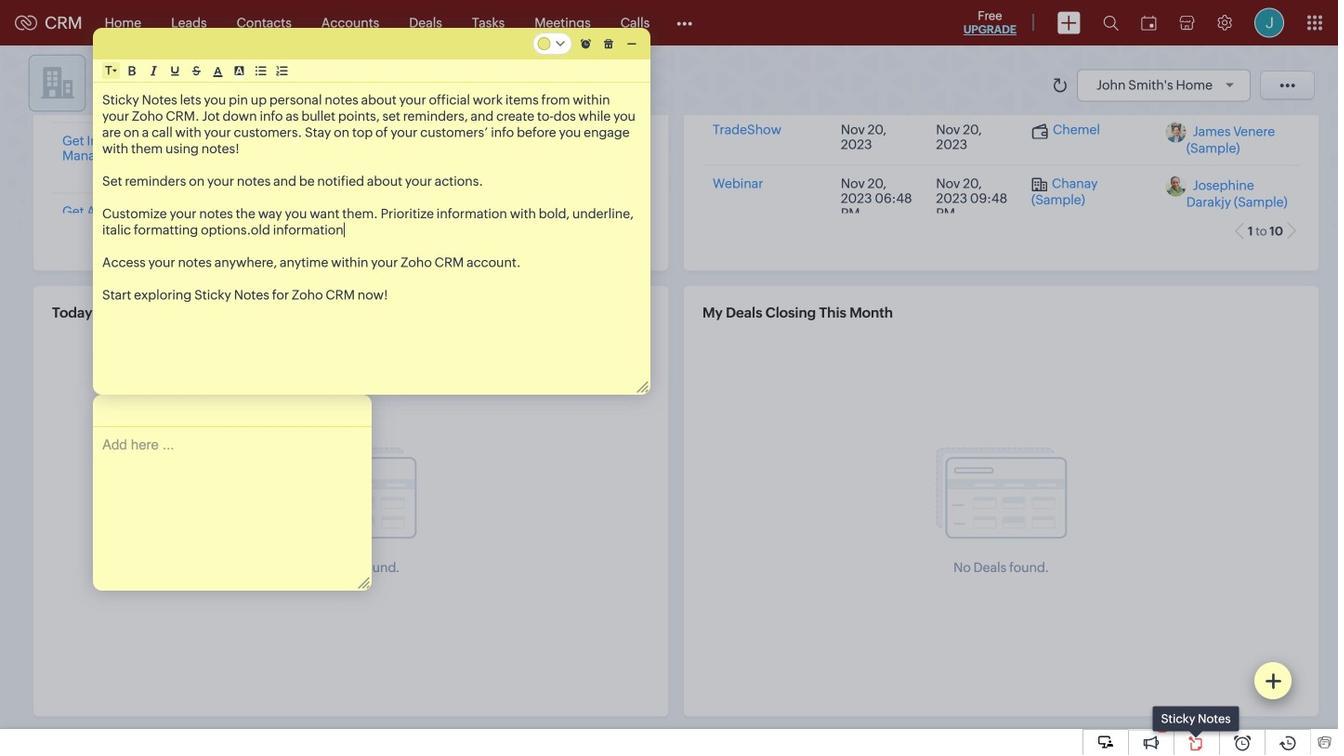 Task type: locate. For each thing, give the bounding box(es) containing it.
None field
[[105, 63, 117, 78]]

search image
[[1103, 15, 1119, 31]]

profile image
[[1255, 8, 1285, 38]]



Task type: describe. For each thing, give the bounding box(es) containing it.
minimize image
[[627, 42, 637, 45]]

calendar image
[[1142, 15, 1157, 30]]

reminder image
[[581, 39, 591, 49]]

search element
[[1092, 0, 1130, 46]]

create menu image
[[1058, 12, 1081, 34]]

logo image
[[15, 15, 37, 30]]

delete image
[[604, 39, 614, 49]]

create new sticky note image
[[1265, 673, 1282, 690]]

create menu element
[[1047, 0, 1092, 45]]

profile element
[[1244, 0, 1296, 45]]



Task type: vqa. For each thing, say whether or not it's contained in the screenshot.
you
no



